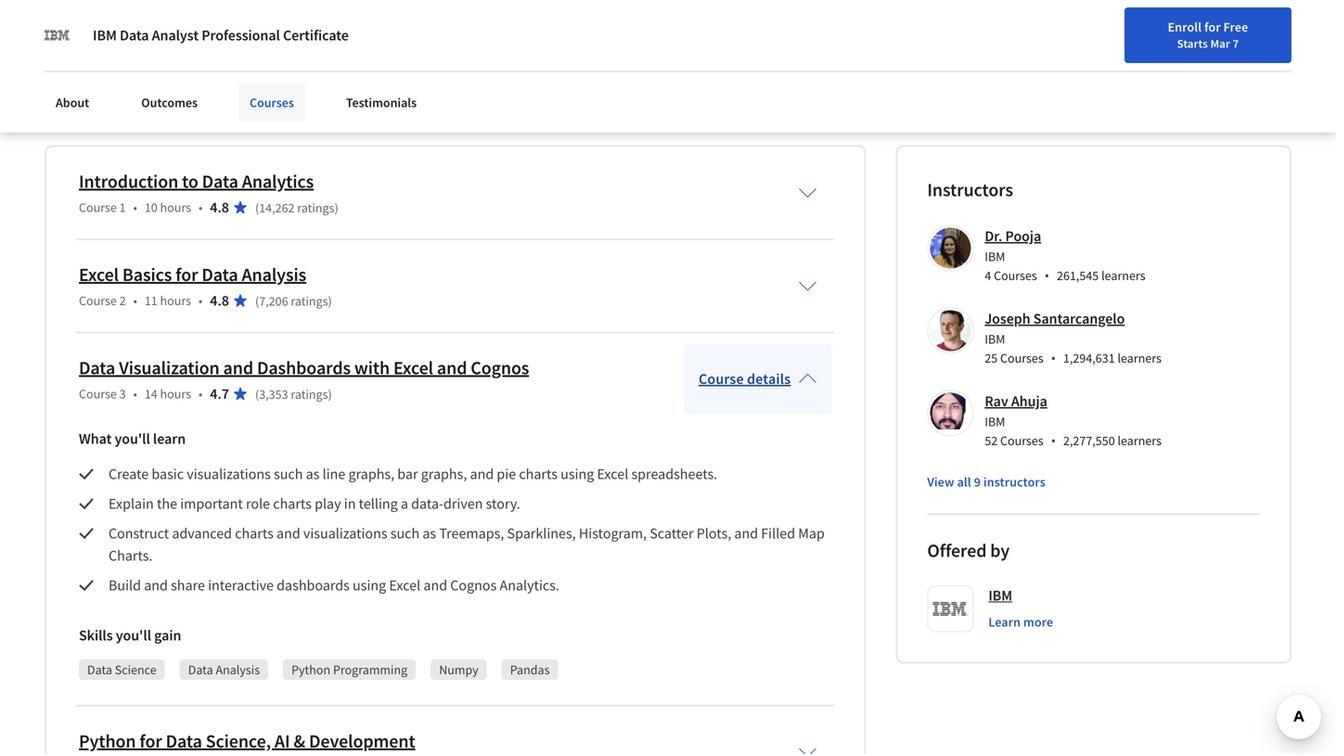 Task type: vqa. For each thing, say whether or not it's contained in the screenshot.


Task type: describe. For each thing, give the bounding box(es) containing it.
ibm inside "ibm learn more"
[[989, 587, 1013, 605]]

2 graphs, from the left
[[421, 465, 467, 484]]

0 vertical spatial the
[[184, 28, 204, 47]]

• right 3
[[133, 386, 137, 402]]

joseph santarcangelo link
[[985, 310, 1125, 328]]

dashboards
[[257, 356, 351, 380]]

basic
[[152, 465, 184, 484]]

3
[[119, 386, 126, 402]]

high-
[[207, 28, 241, 47]]

• for 3
[[199, 386, 203, 402]]

professional
[[202, 26, 280, 45]]

treemaps,
[[439, 524, 504, 543]]

courses for rav
[[1001, 433, 1044, 449]]

your
[[1097, 21, 1122, 38]]

( for analytics
[[255, 200, 259, 216]]

1
[[119, 199, 126, 216]]

rav ahuja image
[[930, 393, 971, 434]]

science
[[115, 662, 157, 679]]

ahuja
[[1012, 392, 1048, 411]]

for for join
[[1282, 24, 1299, 40]]

pooja
[[1006, 227, 1042, 245]]

0 horizontal spatial a
[[117, 28, 124, 47]]

) for with
[[328, 386, 332, 403]]

dr. pooja image
[[930, 228, 971, 269]]

for right basics
[[176, 263, 198, 286]]

create
[[109, 465, 149, 484]]

build
[[109, 576, 141, 595]]

• for santarcangelo
[[1051, 349, 1056, 367]]

ibm data analyst professional certificate
[[93, 26, 349, 45]]

map
[[799, 524, 825, 543]]

more inside button
[[80, 97, 115, 115]]

hours for visualization
[[160, 386, 191, 402]]

such inside construct advanced charts and visualizations such as treemaps, sparklines, histogram, scatter plots, and filled map charts.
[[391, 524, 420, 543]]

data right basics
[[202, 263, 238, 286]]

data visualization and dashboards with excel and cognos
[[79, 356, 529, 380]]

data visualization and dashboards with excel and cognos link
[[79, 356, 529, 380]]

certificate
[[283, 26, 349, 45]]

play
[[315, 495, 341, 513]]

numpy
[[439, 662, 479, 679]]

python programming
[[292, 662, 408, 679]]

data right to
[[202, 170, 238, 193]]

excel down construct advanced charts and visualizations such as treemaps, sparklines, histogram, scatter plots, and filled map charts.
[[389, 576, 421, 595]]

for for prepare
[[96, 28, 114, 47]]

python for python for data science, ai & development
[[79, 730, 136, 753]]

2
[[119, 292, 126, 309]]

1 vertical spatial in
[[344, 495, 356, 513]]

• for 1
[[199, 199, 203, 216]]

enroll
[[1168, 19, 1202, 35]]

data science
[[87, 662, 157, 679]]

data up course 3 • 14 hours •
[[79, 356, 115, 380]]

ibm for rav ahuja
[[985, 414, 1006, 430]]

hours for to
[[160, 199, 191, 216]]

of
[[324, 28, 337, 47]]

1 vertical spatial cognos
[[450, 576, 497, 595]]

1,294,631
[[1064, 350, 1115, 367]]

0 horizontal spatial in
[[169, 28, 181, 47]]

0 vertical spatial analysis
[[242, 263, 306, 286]]

analytics.
[[500, 576, 560, 595]]

growth
[[241, 28, 289, 47]]

science,
[[206, 730, 271, 753]]

rav
[[985, 392, 1009, 411]]

driven
[[444, 495, 483, 513]]

visualization
[[119, 356, 220, 380]]

testimonials link
[[335, 84, 428, 122]]

find your new career
[[1070, 21, 1187, 38]]

excel basics for data analysis
[[79, 263, 306, 286]]

and left pie on the bottom of the page
[[470, 465, 494, 484]]

0 horizontal spatial visualizations
[[187, 465, 271, 484]]

( for dashboards
[[255, 386, 259, 403]]

log in
[[1205, 21, 1238, 38]]

4.8 for for
[[210, 291, 229, 310]]

find your new career link
[[1061, 19, 1196, 42]]

( 14,262 ratings )
[[255, 200, 339, 216]]

dr.
[[985, 227, 1003, 245]]

plots,
[[697, 524, 732, 543]]

ratings for analytics
[[297, 200, 335, 216]]

course for data visualization and dashboards with excel and cognos
[[79, 386, 117, 402]]

learn
[[153, 430, 186, 448]]

you'll for gain
[[116, 627, 151, 645]]

joseph santarcangelo image
[[930, 310, 971, 351]]

7
[[1233, 36, 1240, 51]]

ratings for dashboards
[[291, 386, 328, 403]]

ibm link
[[989, 586, 1013, 606]]

create basic visualizations such as line graphs, bar graphs, and pie charts using excel spreadsheets.
[[109, 465, 718, 484]]

data left analyst
[[120, 26, 149, 45]]

• for pooja
[[1045, 267, 1050, 284]]

0 horizontal spatial the
[[157, 495, 177, 513]]

join for free
[[1254, 24, 1326, 40]]

0 vertical spatial cognos
[[471, 356, 529, 380]]

data left the science,
[[166, 730, 202, 753]]

and right build
[[144, 576, 168, 595]]

1 vertical spatial using
[[353, 576, 386, 595]]

course details button
[[684, 344, 832, 415]]

courses for dr.
[[994, 267, 1038, 284]]

course 3 • 14 hours •
[[79, 386, 203, 402]]

• right 2
[[133, 292, 137, 309]]

excel left 'spreadsheets.'
[[597, 465, 629, 484]]

11
[[145, 292, 158, 309]]

role
[[246, 495, 270, 513]]

join
[[1254, 24, 1279, 40]]

free for enroll for free starts mar 7
[[1224, 19, 1249, 35]]

charts inside construct advanced charts and visualizations such as treemaps, sparklines, histogram, scatter plots, and filled map charts.
[[235, 524, 274, 543]]

course 2 • 11 hours •
[[79, 292, 203, 309]]

data
[[340, 28, 370, 47]]

learners for ahuja
[[1118, 433, 1162, 449]]

4.7
[[210, 385, 229, 403]]

course inside dropdown button
[[699, 370, 744, 389]]

dashboards
[[277, 576, 350, 595]]

4
[[985, 267, 992, 284]]

1 graphs, from the left
[[349, 465, 395, 484]]

filled
[[761, 524, 796, 543]]

4.8 for data
[[210, 198, 229, 217]]

read more button
[[45, 96, 115, 116]]

scatter
[[650, 524, 694, 543]]

course for introduction to data analytics
[[79, 199, 117, 216]]

introduction to data analytics link
[[79, 170, 314, 193]]

prepare
[[45, 28, 93, 47]]

and right 'with'
[[437, 356, 467, 380]]

dr. pooja ibm 4 courses • 261,545 learners
[[985, 227, 1146, 284]]

2,277,550
[[1064, 433, 1115, 449]]

find
[[1070, 21, 1094, 38]]

( 7,206 ratings )
[[255, 293, 332, 310]]

• for 2
[[199, 292, 203, 309]]

santarcangelo
[[1034, 310, 1125, 328]]

1 vertical spatial charts
[[273, 495, 312, 513]]

details
[[747, 370, 791, 389]]

14
[[145, 386, 158, 402]]

7,206
[[259, 293, 288, 310]]

for for enroll
[[1205, 19, 1221, 35]]



Task type: locate. For each thing, give the bounding box(es) containing it.
1 horizontal spatial graphs,
[[421, 465, 467, 484]]

line
[[323, 465, 346, 484]]

1 vertical spatial more
[[1024, 614, 1054, 631]]

1 vertical spatial analysis
[[216, 662, 260, 679]]

) down the data visualization and dashboards with excel and cognos link
[[328, 386, 332, 403]]

rav ahuja link
[[985, 392, 1048, 411]]

log
[[1205, 21, 1225, 38]]

enroll for free starts mar 7
[[1168, 19, 1249, 51]]

as inside construct advanced charts and visualizations such as treemaps, sparklines, histogram, scatter plots, and filled map charts.
[[423, 524, 436, 543]]

you'll for learn
[[115, 430, 150, 448]]

hours right 11
[[160, 292, 191, 309]]

you'll up create on the bottom of the page
[[115, 430, 150, 448]]

career
[[1151, 21, 1187, 38]]

story.
[[486, 495, 521, 513]]

using up sparklines, histogram,
[[561, 465, 594, 484]]

in
[[1228, 21, 1238, 38]]

2 vertical spatial ratings
[[291, 386, 328, 403]]

1 vertical spatial such
[[391, 524, 420, 543]]

such down data-
[[391, 524, 420, 543]]

analysis up 7,206
[[242, 263, 306, 286]]

• inside rav ahuja ibm 52 courses • 2,277,550 learners
[[1051, 432, 1056, 450]]

in right play
[[344, 495, 356, 513]]

charts right pie on the bottom of the page
[[519, 465, 558, 484]]

• for ahuja
[[1051, 432, 1056, 450]]

construct
[[109, 524, 169, 543]]

data right science
[[188, 662, 213, 679]]

learners inside rav ahuja ibm 52 courses • 2,277,550 learners
[[1118, 433, 1162, 449]]

visualizations
[[187, 465, 271, 484], [303, 524, 388, 543]]

excel right 'with'
[[394, 356, 434, 380]]

ibm
[[93, 26, 117, 45], [985, 248, 1006, 265], [985, 331, 1006, 348], [985, 414, 1006, 430], [989, 587, 1013, 605]]

ibm inside joseph santarcangelo ibm 25 courses • 1,294,631 learners
[[985, 331, 1006, 348]]

excel
[[79, 263, 119, 286], [394, 356, 434, 380], [597, 465, 629, 484], [389, 576, 421, 595]]

learners for pooja
[[1102, 267, 1146, 284]]

1 hours from the top
[[160, 199, 191, 216]]

sparklines, histogram,
[[507, 524, 647, 543]]

new
[[1124, 21, 1149, 38]]

join for free link
[[1249, 14, 1331, 50]]

1 horizontal spatial visualizations
[[303, 524, 388, 543]]

ratings right 7,206
[[291, 293, 328, 310]]

1 horizontal spatial more
[[1024, 614, 1054, 631]]

( for data
[[255, 293, 259, 310]]

0 vertical spatial )
[[335, 200, 339, 216]]

1 horizontal spatial a
[[401, 495, 408, 513]]

programming
[[333, 662, 408, 679]]

0 vertical spatial (
[[255, 200, 259, 216]]

• inside joseph santarcangelo ibm 25 courses • 1,294,631 learners
[[1051, 349, 1056, 367]]

course for excel basics for data analysis
[[79, 292, 117, 309]]

1 horizontal spatial in
[[344, 495, 356, 513]]

hours for basics
[[160, 292, 191, 309]]

• right the 1
[[133, 199, 137, 216]]

and up 4.7
[[223, 356, 253, 380]]

) right 7,206
[[328, 293, 332, 310]]

for for python
[[140, 730, 162, 753]]

• down the excel basics for data analysis
[[199, 292, 203, 309]]

9
[[974, 474, 981, 491]]

rav ahuja ibm 52 courses • 2,277,550 learners
[[985, 392, 1162, 450]]

2 vertical spatial )
[[328, 386, 332, 403]]

as down data-
[[423, 524, 436, 543]]

free up '7'
[[1224, 19, 1249, 35]]

( right 4.7
[[255, 386, 259, 403]]

graphs, up "telling"
[[349, 465, 395, 484]]

1 horizontal spatial such
[[391, 524, 420, 543]]

hours
[[160, 199, 191, 216], [160, 292, 191, 309], [160, 386, 191, 402]]

0 horizontal spatial python
[[79, 730, 136, 753]]

2 4.8 from the top
[[210, 291, 229, 310]]

bar
[[398, 465, 418, 484]]

0 vertical spatial ratings
[[297, 200, 335, 216]]

0 vertical spatial you'll
[[115, 430, 150, 448]]

)
[[335, 200, 339, 216], [328, 293, 332, 310], [328, 386, 332, 403]]

view all 9 instructors button
[[928, 473, 1046, 491]]

2 vertical spatial charts
[[235, 524, 274, 543]]

ibm for dr. pooja
[[985, 248, 1006, 265]]

0 horizontal spatial more
[[80, 97, 115, 115]]

view all 9 instructors
[[928, 474, 1046, 491]]

more right read
[[80, 97, 115, 115]]

courses inside rav ahuja ibm 52 courses • 2,277,550 learners
[[1001, 433, 1044, 449]]

free right the join
[[1301, 24, 1326, 40]]

learners right '1,294,631'
[[1118, 350, 1162, 367]]

• left 261,545 on the top right
[[1045, 267, 1050, 284]]

courses down growth
[[250, 94, 294, 111]]

joseph santarcangelo ibm 25 courses • 1,294,631 learners
[[985, 310, 1162, 367]]

1 vertical spatial hours
[[160, 292, 191, 309]]

• down introduction to data analytics
[[199, 199, 203, 216]]

free for join for free
[[1301, 24, 1326, 40]]

learn more button
[[989, 613, 1054, 632]]

courses right 25
[[1001, 350, 1044, 367]]

as
[[306, 465, 320, 484], [423, 524, 436, 543]]

0 horizontal spatial as
[[306, 465, 320, 484]]

0 horizontal spatial such
[[274, 465, 303, 484]]

0 vertical spatial learners
[[1102, 267, 1146, 284]]

• left '1,294,631'
[[1051, 349, 1056, 367]]

2 vertical spatial hours
[[160, 386, 191, 402]]

0 vertical spatial python
[[292, 662, 331, 679]]

field
[[292, 28, 321, 47]]

outcomes link
[[130, 84, 209, 122]]

learners right 2,277,550
[[1118, 433, 1162, 449]]

for
[[1205, 19, 1221, 35], [1282, 24, 1299, 40], [96, 28, 114, 47], [176, 263, 198, 286], [140, 730, 162, 753]]

courses right the 52
[[1001, 433, 1044, 449]]

and left filled
[[735, 524, 758, 543]]

• left 2,277,550
[[1051, 432, 1056, 450]]

free inside enroll for free starts mar 7
[[1224, 19, 1249, 35]]

0 vertical spatial visualizations
[[187, 465, 271, 484]]

visualizations up 'important'
[[187, 465, 271, 484]]

advanced
[[172, 524, 232, 543]]

0 vertical spatial in
[[169, 28, 181, 47]]

2 hours from the top
[[160, 292, 191, 309]]

and down construct advanced charts and visualizations such as treemaps, sparklines, histogram, scatter plots, and filled map charts.
[[424, 576, 448, 595]]

1 horizontal spatial free
[[1301, 24, 1326, 40]]

read
[[45, 97, 77, 115]]

offered by
[[928, 539, 1010, 562]]

0 horizontal spatial using
[[353, 576, 386, 595]]

prepare for a career in the high-growth field of data analytics
[[45, 28, 432, 47]]

what you'll learn
[[79, 430, 186, 448]]

data down skills
[[87, 662, 112, 679]]

0 vertical spatial charts
[[519, 465, 558, 484]]

( down the excel basics for data analysis
[[255, 293, 259, 310]]

ratings for data
[[291, 293, 328, 310]]

hours right "10"
[[160, 199, 191, 216]]

in right career on the top left of the page
[[169, 28, 181, 47]]

more right learn in the bottom of the page
[[1024, 614, 1054, 631]]

2 ( from the top
[[255, 293, 259, 310]]

learners for santarcangelo
[[1118, 350, 1162, 367]]

by
[[991, 539, 1010, 562]]

&
[[294, 730, 305, 753]]

charts down role
[[235, 524, 274, 543]]

the down basic
[[157, 495, 177, 513]]

None search field
[[265, 12, 571, 49]]

2 vertical spatial learners
[[1118, 433, 1162, 449]]

for down science
[[140, 730, 162, 753]]

0 vertical spatial 4.8
[[210, 198, 229, 217]]

career
[[127, 28, 166, 47]]

ibm up learn in the bottom of the page
[[989, 587, 1013, 605]]

learners inside joseph santarcangelo ibm 25 courses • 1,294,631 learners
[[1118, 350, 1162, 367]]

0 vertical spatial as
[[306, 465, 320, 484]]

python left the "programming"
[[292, 662, 331, 679]]

what
[[79, 430, 112, 448]]

0 horizontal spatial free
[[1224, 19, 1249, 35]]

and down "explain the important role charts play in telling a data-driven story."
[[277, 524, 300, 543]]

gain
[[154, 627, 181, 645]]

hours right 14 at the bottom left of the page
[[160, 386, 191, 402]]

graphs, up data-
[[421, 465, 467, 484]]

0 vertical spatial a
[[117, 28, 124, 47]]

1 vertical spatial python
[[79, 730, 136, 753]]

ibm left career on the top left of the page
[[93, 26, 117, 45]]

ibm image
[[45, 22, 71, 48]]

0 horizontal spatial graphs,
[[349, 465, 395, 484]]

courses inside courses link
[[250, 94, 294, 111]]

analytics
[[242, 170, 314, 193]]

learn
[[989, 614, 1021, 631]]

0 vertical spatial hours
[[160, 199, 191, 216]]

• left 4.7
[[199, 386, 203, 402]]

testimonials
[[346, 94, 417, 111]]

mar
[[1211, 36, 1231, 51]]

python for python programming
[[292, 662, 331, 679]]

ibm up 4 on the top
[[985, 248, 1006, 265]]

4.8 down introduction to data analytics
[[210, 198, 229, 217]]

1 vertical spatial the
[[157, 495, 177, 513]]

interactive
[[208, 576, 274, 595]]

analysis up the science,
[[216, 662, 260, 679]]

explain
[[109, 495, 154, 513]]

you'll left gain at the left bottom
[[116, 627, 151, 645]]

learners inside 'dr. pooja ibm 4 courses • 261,545 learners'
[[1102, 267, 1146, 284]]

1 vertical spatial ratings
[[291, 293, 328, 310]]

construct advanced charts and visualizations such as treemaps, sparklines, histogram, scatter plots, and filled map charts.
[[109, 524, 828, 565]]

0 vertical spatial such
[[274, 465, 303, 484]]

for up "mar"
[[1205, 19, 1221, 35]]

learners right 261,545 on the top right
[[1102, 267, 1146, 284]]

course left 2
[[79, 292, 117, 309]]

starts
[[1178, 36, 1209, 51]]

ibm learn more
[[989, 587, 1054, 631]]

1 vertical spatial 4.8
[[210, 291, 229, 310]]

in
[[169, 28, 181, 47], [344, 495, 356, 513]]

ibm for joseph santarcangelo
[[985, 331, 1006, 348]]

and
[[223, 356, 253, 380], [437, 356, 467, 380], [470, 465, 494, 484], [277, 524, 300, 543], [735, 524, 758, 543], [144, 576, 168, 595], [424, 576, 448, 595]]

analyst
[[152, 26, 199, 45]]

3 hours from the top
[[160, 386, 191, 402]]

ratings down data visualization and dashboards with excel and cognos on the left of page
[[291, 386, 328, 403]]

more inside "ibm learn more"
[[1024, 614, 1054, 631]]

1 horizontal spatial the
[[184, 28, 204, 47]]

1 4.8 from the top
[[210, 198, 229, 217]]

ibm inside 'dr. pooja ibm 4 courses • 261,545 learners'
[[985, 248, 1006, 265]]

1 vertical spatial (
[[255, 293, 259, 310]]

dr. pooja link
[[985, 227, 1042, 245]]

courses inside 'dr. pooja ibm 4 courses • 261,545 learners'
[[994, 267, 1038, 284]]

read more
[[45, 97, 115, 115]]

important
[[180, 495, 243, 513]]

4.8 down the excel basics for data analysis
[[210, 291, 229, 310]]

0 vertical spatial using
[[561, 465, 594, 484]]

offered
[[928, 539, 987, 562]]

261,545
[[1057, 267, 1099, 284]]

build and share interactive dashboards using excel and cognos analytics.
[[109, 576, 560, 595]]

3 ( from the top
[[255, 386, 259, 403]]

for right prepare
[[96, 28, 114, 47]]

excel basics for data analysis link
[[79, 263, 306, 286]]

charts right role
[[273, 495, 312, 513]]

instructors
[[984, 474, 1046, 491]]

such up "explain the important role charts play in telling a data-driven story."
[[274, 465, 303, 484]]

for right the join
[[1282, 24, 1299, 40]]

view
[[928, 474, 955, 491]]

2 vertical spatial (
[[255, 386, 259, 403]]

coursera image
[[22, 15, 140, 45]]

( down analytics
[[255, 200, 259, 216]]

visualizations down play
[[303, 524, 388, 543]]

1 vertical spatial a
[[401, 495, 408, 513]]

such
[[274, 465, 303, 484], [391, 524, 420, 543]]

courses link
[[239, 84, 305, 122]]

visualizations inside construct advanced charts and visualizations such as treemaps, sparklines, histogram, scatter plots, and filled map charts.
[[303, 524, 388, 543]]

course left details
[[699, 370, 744, 389]]

1 vertical spatial as
[[423, 524, 436, 543]]

course
[[79, 199, 117, 216], [79, 292, 117, 309], [699, 370, 744, 389], [79, 386, 117, 402]]

as left line
[[306, 465, 320, 484]]

skills you'll gain
[[79, 627, 181, 645]]

the left high-
[[184, 28, 204, 47]]

python down data science
[[79, 730, 136, 753]]

a left career on the top left of the page
[[117, 28, 124, 47]]

course left the 1
[[79, 199, 117, 216]]

courses for joseph
[[1001, 350, 1044, 367]]

1 vertical spatial visualizations
[[303, 524, 388, 543]]

data
[[120, 26, 149, 45], [202, 170, 238, 193], [202, 263, 238, 286], [79, 356, 115, 380], [87, 662, 112, 679], [188, 662, 213, 679], [166, 730, 202, 753]]

pandas
[[510, 662, 550, 679]]

1 horizontal spatial using
[[561, 465, 594, 484]]

ibm up 25
[[985, 331, 1006, 348]]

course 1 • 10 hours •
[[79, 199, 203, 216]]

) for analysis
[[328, 293, 332, 310]]

courses inside joseph santarcangelo ibm 25 courses • 1,294,631 learners
[[1001, 350, 1044, 367]]

• inside 'dr. pooja ibm 4 courses • 261,545 learners'
[[1045, 267, 1050, 284]]

using right the dashboards
[[353, 576, 386, 595]]

courses right 4 on the top
[[994, 267, 1038, 284]]

ibm up the 52
[[985, 414, 1006, 430]]

1 horizontal spatial python
[[292, 662, 331, 679]]

25
[[985, 350, 998, 367]]

development
[[309, 730, 415, 753]]

to
[[182, 170, 198, 193]]

with
[[355, 356, 390, 380]]

0 vertical spatial more
[[80, 97, 115, 115]]

1 vertical spatial you'll
[[116, 627, 151, 645]]

excel left basics
[[79, 263, 119, 286]]

log in link
[[1196, 19, 1248, 41]]

course left 3
[[79, 386, 117, 402]]

1 vertical spatial learners
[[1118, 350, 1162, 367]]

telling
[[359, 495, 398, 513]]

ibm inside rav ahuja ibm 52 courses • 2,277,550 learners
[[985, 414, 1006, 430]]

1 vertical spatial )
[[328, 293, 332, 310]]

using
[[561, 465, 594, 484], [353, 576, 386, 595]]

) right 14,262
[[335, 200, 339, 216]]

ratings right 14,262
[[297, 200, 335, 216]]

1 horizontal spatial as
[[423, 524, 436, 543]]

a left data-
[[401, 495, 408, 513]]

1 ( from the top
[[255, 200, 259, 216]]

for inside enroll for free starts mar 7
[[1205, 19, 1221, 35]]

outcomes
[[141, 94, 198, 111]]

explain the important role charts play in telling a data-driven story.
[[109, 495, 524, 513]]



